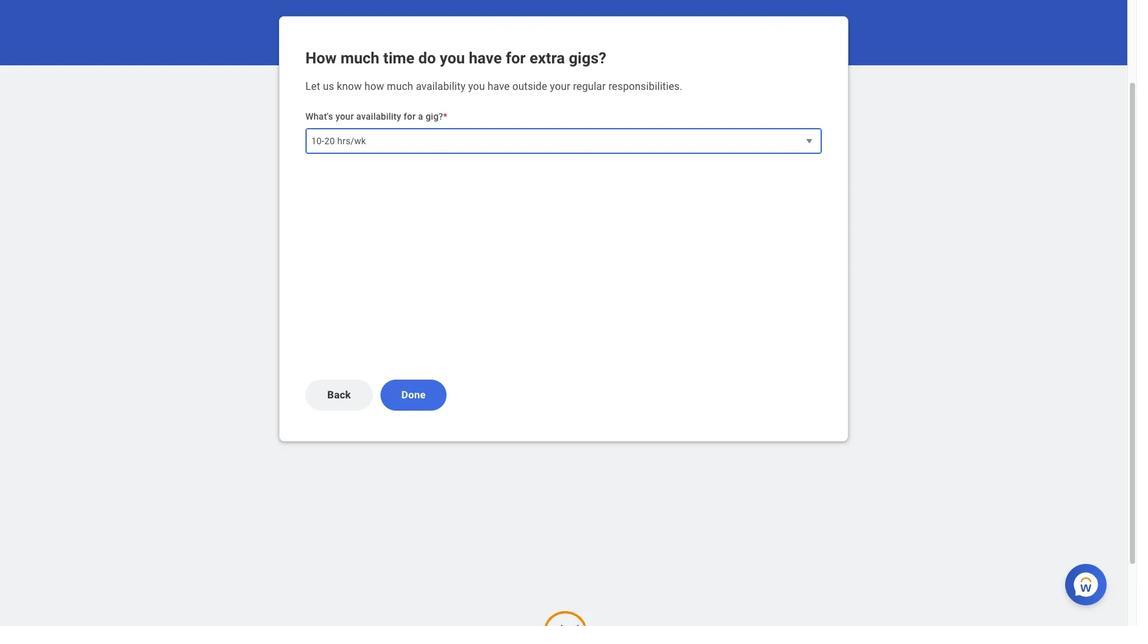 Task type: locate. For each thing, give the bounding box(es) containing it.
your left the regular
[[550, 80, 570, 93]]

what's
[[305, 111, 333, 122]]

gig?
[[426, 111, 443, 122]]

your right what's
[[335, 111, 354, 122]]

0 vertical spatial have
[[469, 49, 502, 67]]

for
[[506, 49, 526, 67], [404, 111, 416, 122]]

for left a
[[404, 111, 416, 122]]

regular
[[573, 80, 606, 93]]

0 vertical spatial you
[[440, 49, 465, 67]]

logo image
[[525, 605, 602, 626]]

0 horizontal spatial availability
[[356, 111, 401, 122]]

your
[[550, 80, 570, 93], [335, 111, 354, 122]]

have left outside
[[488, 80, 510, 93]]

0 horizontal spatial your
[[335, 111, 354, 122]]

0 vertical spatial availability
[[416, 80, 466, 93]]

availability down how
[[356, 111, 401, 122]]

have up let us know how much availability you have outside your regular responsibilities.
[[469, 49, 502, 67]]

extra
[[530, 49, 565, 67]]

much
[[340, 49, 379, 67], [387, 80, 413, 93]]

0 vertical spatial for
[[506, 49, 526, 67]]

you down how much time do you have for extra gigs?
[[468, 80, 485, 93]]

responsibilities.
[[608, 80, 682, 93]]

1 vertical spatial have
[[488, 80, 510, 93]]

0 horizontal spatial you
[[440, 49, 465, 67]]

done
[[401, 389, 426, 401]]

you right the do
[[440, 49, 465, 67]]

time
[[383, 49, 414, 67]]

you
[[440, 49, 465, 67], [468, 80, 485, 93]]

availability up *
[[416, 80, 466, 93]]

0 horizontal spatial much
[[340, 49, 379, 67]]

us
[[323, 80, 334, 93]]

1 horizontal spatial your
[[550, 80, 570, 93]]

1 vertical spatial much
[[387, 80, 413, 93]]

0 horizontal spatial for
[[404, 111, 416, 122]]

let
[[305, 80, 320, 93]]

how much time do you have for extra gigs?
[[305, 49, 606, 67]]

have
[[469, 49, 502, 67], [488, 80, 510, 93]]

gigs?
[[569, 49, 606, 67]]

what's your availability for a gig? *
[[305, 111, 447, 122]]

1 vertical spatial your
[[335, 111, 354, 122]]

availability
[[416, 80, 466, 93], [356, 111, 401, 122]]

for up outside
[[506, 49, 526, 67]]

0 vertical spatial much
[[340, 49, 379, 67]]

much up know
[[340, 49, 379, 67]]

1 horizontal spatial for
[[506, 49, 526, 67]]

1 horizontal spatial you
[[468, 80, 485, 93]]

much right how
[[387, 80, 413, 93]]

1 vertical spatial availability
[[356, 111, 401, 122]]

how
[[365, 80, 384, 93]]



Task type: vqa. For each thing, say whether or not it's contained in the screenshot.
bottommost Beth Liu
no



Task type: describe. For each thing, give the bounding box(es) containing it.
1 vertical spatial you
[[468, 80, 485, 93]]

a
[[418, 111, 423, 122]]

1 horizontal spatial much
[[387, 80, 413, 93]]

1 horizontal spatial availability
[[416, 80, 466, 93]]

do
[[418, 49, 436, 67]]

know
[[337, 80, 362, 93]]

outside
[[512, 80, 547, 93]]

let us know how much availability you have outside your regular responsibilities.
[[305, 80, 682, 93]]

0 vertical spatial your
[[550, 80, 570, 93]]

how
[[305, 49, 337, 67]]

done button
[[381, 380, 447, 411]]

1 vertical spatial for
[[404, 111, 416, 122]]

back button
[[305, 380, 373, 411]]

*
[[443, 111, 447, 122]]

back
[[327, 389, 351, 401]]



